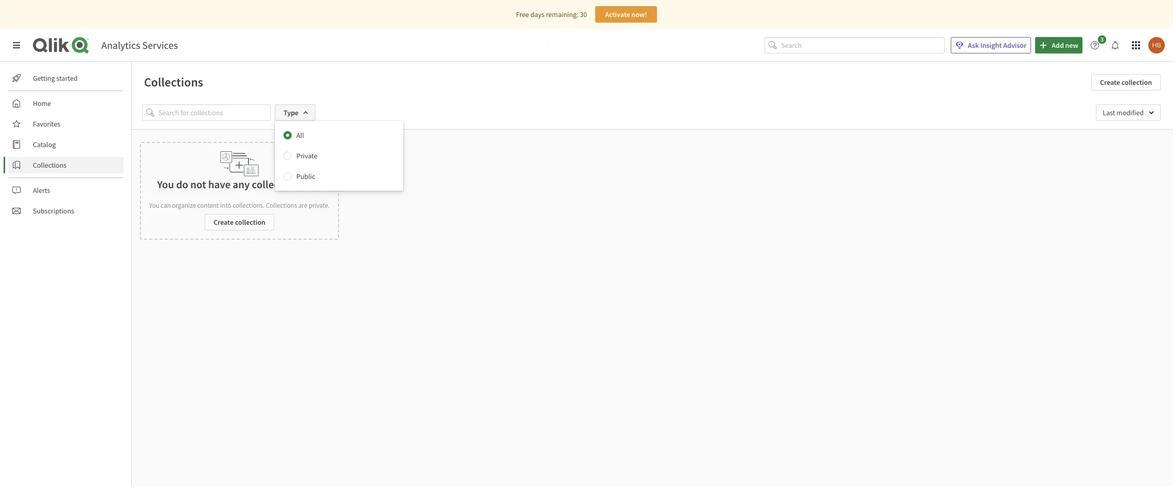 Task type: describe. For each thing, give the bounding box(es) containing it.
home
[[33, 99, 51, 108]]

analytics services element
[[101, 39, 178, 51]]

public
[[296, 172, 315, 181]]

not
[[190, 178, 206, 191]]

services
[[142, 39, 178, 51]]

create collection for leftmost create collection button
[[214, 218, 266, 227]]

favorites
[[33, 119, 60, 129]]

favorites link
[[8, 116, 124, 132]]

Search for collections text field
[[159, 104, 271, 121]]

modified
[[1117, 108, 1144, 117]]

organize
[[172, 201, 196, 210]]

any
[[233, 178, 250, 191]]

add new
[[1052, 41, 1079, 50]]

navigation pane element
[[0, 66, 131, 223]]

you do not have any collections yet.
[[157, 178, 322, 191]]

analytics services
[[101, 39, 178, 51]]

you for you do not have any collections yet.
[[157, 178, 174, 191]]

catalog
[[33, 140, 56, 149]]

collections inside collections link
[[33, 161, 66, 170]]

days
[[531, 10, 545, 19]]

last modified
[[1103, 108, 1144, 117]]

searchbar element
[[765, 37, 945, 54]]

ask insight advisor button
[[951, 37, 1031, 54]]

getting started link
[[8, 70, 124, 86]]

3 button
[[1087, 36, 1110, 54]]

free days remaining: 30
[[516, 10, 587, 19]]

remaining:
[[546, 10, 579, 19]]

activate
[[605, 10, 630, 19]]

you can organize content into collections. collections are private.
[[149, 201, 330, 210]]

create collection element
[[140, 142, 339, 240]]

private.
[[309, 201, 330, 210]]

collections inside create collection element
[[266, 201, 297, 210]]

analytics
[[101, 39, 140, 51]]

collection for top create collection button
[[1122, 78, 1152, 87]]

yet.
[[304, 178, 322, 191]]

activate now! link
[[595, 6, 657, 23]]

private
[[296, 151, 317, 161]]

all
[[296, 131, 304, 140]]

type option group
[[275, 125, 403, 187]]

add new button
[[1036, 37, 1083, 54]]

subscriptions
[[33, 206, 74, 216]]

30
[[580, 10, 587, 19]]

alerts
[[33, 186, 50, 195]]

subscriptions link
[[8, 203, 124, 219]]

create for leftmost create collection button
[[214, 218, 234, 227]]



Task type: locate. For each thing, give the bounding box(es) containing it.
0 horizontal spatial create collection button
[[205, 214, 274, 231]]

0 vertical spatial you
[[157, 178, 174, 191]]

0 horizontal spatial create
[[214, 218, 234, 227]]

started
[[56, 74, 78, 83]]

0 vertical spatial create collection
[[1100, 78, 1152, 87]]

can
[[161, 201, 171, 210]]

add
[[1052, 41, 1064, 50]]

alerts link
[[8, 182, 124, 199]]

collection down collections. at the left top
[[235, 218, 266, 227]]

collections link
[[8, 157, 124, 173]]

Search text field
[[781, 37, 945, 54]]

collection for leftmost create collection button
[[235, 218, 266, 227]]

are
[[298, 201, 307, 210]]

0 vertical spatial collection
[[1122, 78, 1152, 87]]

0 vertical spatial create
[[1100, 78, 1120, 87]]

ask
[[968, 41, 979, 50]]

content
[[197, 201, 219, 210]]

1 vertical spatial create collection button
[[205, 214, 274, 231]]

1 vertical spatial you
[[149, 201, 159, 210]]

1 vertical spatial create
[[214, 218, 234, 227]]

1 horizontal spatial create collection button
[[1092, 74, 1161, 91]]

last
[[1103, 108, 1115, 117]]

home link
[[8, 95, 124, 112]]

0 vertical spatial create collection button
[[1092, 74, 1161, 91]]

type button
[[275, 104, 316, 121]]

getting started
[[33, 74, 78, 83]]

0 horizontal spatial collection
[[235, 218, 266, 227]]

do
[[176, 178, 188, 191]]

1 horizontal spatial create collection
[[1100, 78, 1152, 87]]

1 horizontal spatial create
[[1100, 78, 1120, 87]]

howard brown image
[[1149, 37, 1165, 54]]

create
[[1100, 78, 1120, 87], [214, 218, 234, 227]]

insight
[[981, 41, 1002, 50]]

create collection up "last modified" field at the top
[[1100, 78, 1152, 87]]

now!
[[632, 10, 647, 19]]

you
[[157, 178, 174, 191], [149, 201, 159, 210]]

collections
[[252, 178, 302, 191]]

1 horizontal spatial collections
[[144, 74, 203, 90]]

create collection for top create collection button
[[1100, 78, 1152, 87]]

collections left are
[[266, 201, 297, 210]]

create collection
[[1100, 78, 1152, 87], [214, 218, 266, 227]]

catalog link
[[8, 136, 124, 153]]

collection
[[1122, 78, 1152, 87], [235, 218, 266, 227]]

you left can
[[149, 201, 159, 210]]

have
[[208, 178, 231, 191]]

0 vertical spatial collections
[[144, 74, 203, 90]]

collection up modified
[[1122, 78, 1152, 87]]

close sidebar menu image
[[12, 41, 21, 49]]

1 vertical spatial create collection
[[214, 218, 266, 227]]

getting
[[33, 74, 55, 83]]

type
[[284, 108, 299, 117]]

create collection button up "last modified" field at the top
[[1092, 74, 1161, 91]]

1 horizontal spatial collection
[[1122, 78, 1152, 87]]

collections down catalog
[[33, 161, 66, 170]]

you left do
[[157, 178, 174, 191]]

collections down services
[[144, 74, 203, 90]]

1 vertical spatial collections
[[33, 161, 66, 170]]

advisor
[[1003, 41, 1027, 50]]

create down into
[[214, 218, 234, 227]]

3
[[1101, 36, 1104, 43]]

2 horizontal spatial collections
[[266, 201, 297, 210]]

0 horizontal spatial create collection
[[214, 218, 266, 227]]

2 vertical spatial collections
[[266, 201, 297, 210]]

create collection down you can organize content into collections. collections are private.
[[214, 218, 266, 227]]

0 horizontal spatial collections
[[33, 161, 66, 170]]

activate now!
[[605, 10, 647, 19]]

create for top create collection button
[[1100, 78, 1120, 87]]

create up last
[[1100, 78, 1120, 87]]

collections
[[144, 74, 203, 90], [33, 161, 66, 170], [266, 201, 297, 210]]

create collection button
[[1092, 74, 1161, 91], [205, 214, 274, 231]]

ask insight advisor
[[968, 41, 1027, 50]]

you for you can organize content into collections. collections are private.
[[149, 201, 159, 210]]

into
[[220, 201, 231, 210]]

free
[[516, 10, 529, 19]]

filters region
[[132, 96, 1173, 191]]

Last modified field
[[1096, 104, 1161, 121]]

1 vertical spatial collection
[[235, 218, 266, 227]]

create collection button down you can organize content into collections. collections are private.
[[205, 214, 274, 231]]

collections.
[[233, 201, 265, 210]]

new
[[1066, 41, 1079, 50]]



Task type: vqa. For each thing, say whether or not it's contained in the screenshot.
rightmost CREATE COLLECTION
yes



